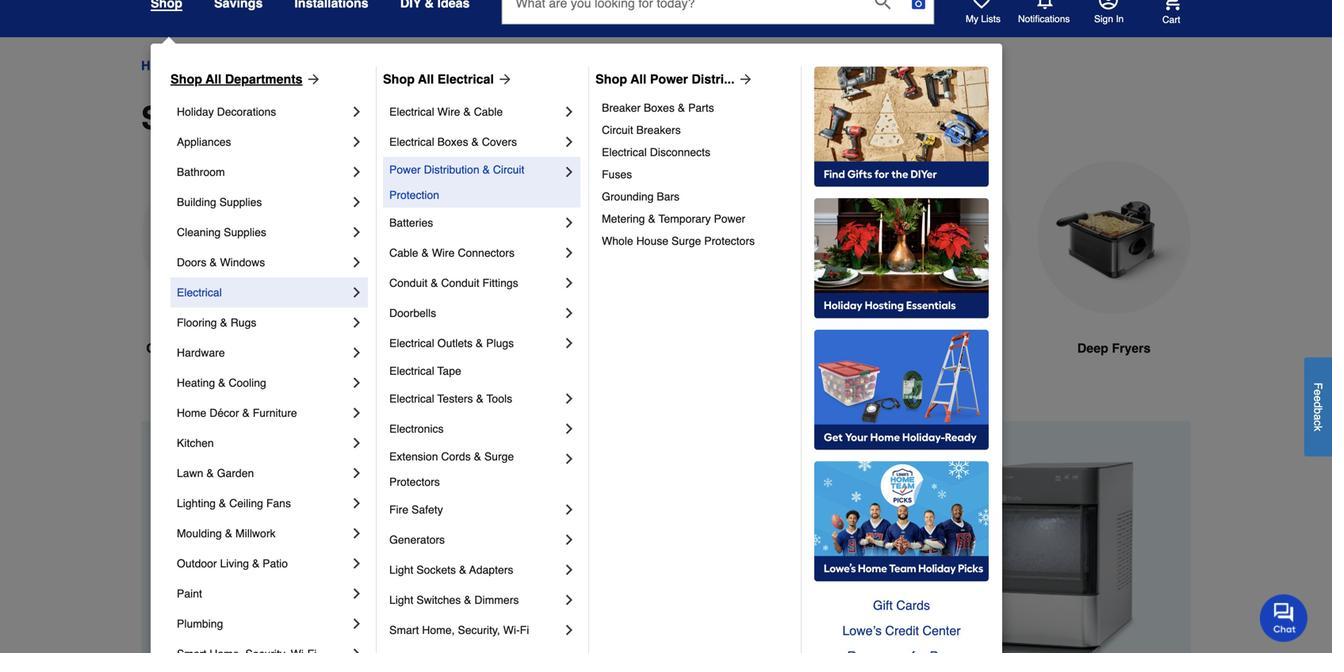 Task type: vqa. For each thing, say whether or not it's contained in the screenshot.
second Stainless from the bottom
no



Task type: describe. For each thing, give the bounding box(es) containing it.
toaster ovens link
[[500, 161, 653, 396]]

light for light sockets & adapters
[[389, 564, 413, 576]]

heating
[[177, 377, 215, 389]]

lighting & ceiling fans link
[[177, 488, 349, 519]]

& left tools on the left bottom of the page
[[476, 393, 484, 405]]

doors
[[177, 256, 206, 269]]

chevron right image for paint
[[349, 586, 365, 602]]

electrical for electrical tape
[[389, 365, 434, 377]]

batteries
[[389, 216, 433, 229]]

chevron right image for flooring & rugs
[[349, 315, 365, 331]]

whole house surge protectors link
[[602, 230, 790, 252]]

my
[[966, 13, 979, 25]]

holiday
[[177, 105, 214, 118]]

sockets
[[416, 564, 456, 576]]

& right décor
[[242, 407, 250, 419]]

search image
[[875, 0, 891, 10]]

lowe's home improvement account image
[[1099, 0, 1118, 10]]

chevron right image for light sockets & adapters
[[561, 562, 577, 578]]

toaster ovens
[[533, 341, 620, 356]]

power distribution & circuit protection link
[[389, 157, 561, 208]]

0 vertical spatial appliances link
[[190, 56, 258, 75]]

get your home holiday-ready. image
[[814, 330, 989, 450]]

hardware link
[[177, 338, 349, 368]]

deep fryers link
[[1037, 161, 1191, 396]]

chevron right image for plumbing
[[349, 616, 365, 632]]

1 vertical spatial small appliances
[[141, 100, 403, 136]]

& right doors
[[210, 256, 217, 269]]

lowe's home improvement notification center image
[[1036, 0, 1055, 10]]

distri...
[[692, 72, 735, 86]]

0 vertical spatial power
[[650, 72, 688, 86]]

chevron right image for conduit & conduit fittings
[[561, 275, 577, 291]]

appliances down "small appliances" link
[[234, 100, 403, 136]]

all for power
[[631, 72, 646, 86]]

credit
[[885, 624, 919, 638]]

my lists
[[966, 13, 1001, 25]]

circuit inside power distribution & circuit protection
[[493, 163, 524, 176]]

generators link
[[389, 525, 561, 555]]

chevron right image for holiday decorations
[[349, 104, 365, 120]]

all for departments
[[205, 72, 221, 86]]

arrow right image for shop all electrical
[[494, 71, 513, 87]]

chevron right image for lawn & garden
[[349, 465, 365, 481]]

home for home décor & furniture
[[177, 407, 206, 419]]

0 vertical spatial small appliances
[[272, 58, 368, 73]]

bathroom link
[[177, 157, 349, 187]]

home décor & furniture link
[[177, 398, 349, 428]]

fire safety
[[389, 504, 443, 516]]

electrical wire & cable link
[[389, 97, 561, 127]]

doorbells
[[389, 307, 436, 320]]

heating & cooling link
[[177, 368, 349, 398]]

& left millwork
[[225, 527, 232, 540]]

extension cords & surge protectors
[[389, 450, 517, 488]]

electronics
[[389, 423, 444, 435]]

ceiling
[[229, 497, 263, 510]]

my lists link
[[966, 0, 1001, 25]]

1 vertical spatial small
[[141, 100, 226, 136]]

light for light switches & dimmers
[[389, 594, 413, 607]]

lighting
[[177, 497, 216, 510]]

lowe's home improvement cart image
[[1162, 0, 1182, 10]]

extension
[[389, 450, 438, 463]]

electrical for electrical boxes & covers
[[389, 136, 434, 148]]

whole house surge protectors
[[602, 235, 755, 247]]

appliances up bathroom at the top left of the page
[[177, 136, 231, 148]]

shop all departments
[[170, 72, 303, 86]]

ovens
[[581, 341, 620, 356]]

connectors
[[458, 247, 515, 259]]

circuit breakers link
[[602, 119, 790, 141]]

lowe's credit center
[[842, 624, 961, 638]]

lawn & garden link
[[177, 458, 349, 488]]

surge inside extension cords & surge protectors
[[484, 450, 514, 463]]

doorbells link
[[389, 298, 561, 328]]

& left plugs
[[476, 337, 483, 350]]

bathroom
[[177, 166, 225, 178]]

flooring
[[177, 316, 217, 329]]

a chefman stainless steel deep fryer. image
[[1037, 161, 1191, 314]]

circuit breakers
[[602, 124, 681, 136]]

blenders link
[[858, 161, 1012, 396]]

deep fryers
[[1077, 341, 1151, 356]]

chevron right image for lighting & ceiling fans
[[349, 496, 365, 511]]

electrical inside "shop all electrical" link
[[438, 72, 494, 86]]

electrical for electrical outlets & plugs
[[389, 337, 434, 350]]

breaker boxes & parts link
[[602, 97, 790, 119]]

breakers
[[636, 124, 681, 136]]

plugs
[[486, 337, 514, 350]]

metering & temporary power
[[602, 213, 745, 225]]

shop for shop all electrical
[[383, 72, 415, 86]]

fuses link
[[602, 163, 790, 186]]

chevron right image for building supplies
[[349, 194, 365, 210]]

flooring & rugs link
[[177, 308, 349, 338]]

appliances up holiday decorations in the left of the page
[[190, 58, 258, 73]]

f
[[1312, 383, 1325, 389]]

& inside power distribution & circuit protection
[[483, 163, 490, 176]]

metering & temporary power link
[[602, 208, 790, 230]]

shop for shop all departments
[[170, 72, 202, 86]]

parts
[[688, 101, 714, 114]]

chevron right image for extension cords & surge protectors
[[561, 451, 577, 467]]

lowe's home team holiday picks. image
[[814, 462, 989, 582]]

light switches & dimmers
[[389, 594, 519, 607]]

wire inside the electrical wire & cable link
[[437, 105, 460, 118]]

smart
[[389, 624, 419, 637]]

kitchen link
[[177, 428, 349, 458]]

& left 'ceiling'
[[219, 497, 226, 510]]

outdoor
[[177, 557, 217, 570]]

furniture
[[253, 407, 297, 419]]

breaker
[[602, 101, 641, 114]]

fi
[[520, 624, 529, 637]]

countertop microwaves
[[146, 341, 290, 356]]

chevron right image for electrical testers & tools
[[561, 391, 577, 407]]

gift cards link
[[814, 593, 989, 619]]

chevron right image for kitchen
[[349, 435, 365, 451]]

electrical disconnects link
[[602, 141, 790, 163]]

a stainless steel toaster oven. image
[[500, 161, 653, 314]]

a
[[1312, 414, 1325, 420]]

chevron right image for cleaning supplies
[[349, 224, 365, 240]]

chevron right image for batteries
[[561, 215, 577, 231]]

1 vertical spatial appliances link
[[177, 127, 349, 157]]

countertop
[[146, 341, 215, 356]]

& down cable & wire connectors
[[431, 277, 438, 289]]

& up electrical boxes & covers link
[[463, 105, 471, 118]]

& left covers
[[471, 136, 479, 148]]

chevron right image for hardware
[[349, 345, 365, 361]]

home décor & furniture
[[177, 407, 297, 419]]

conduit & conduit fittings link
[[389, 268, 561, 298]]

all for electrical
[[418, 72, 434, 86]]

2 e from the top
[[1312, 396, 1325, 402]]

a silver-colored new air portable ice maker. image
[[320, 161, 474, 314]]

chevron right image for outdoor living & patio
[[349, 556, 365, 572]]

chevron right image for home décor & furniture
[[349, 405, 365, 421]]

tape
[[437, 365, 461, 377]]

deep
[[1077, 341, 1108, 356]]

arrow right image for shop all power distri...
[[735, 71, 754, 87]]

appliances right departments
[[307, 58, 368, 73]]

tools
[[487, 393, 512, 405]]

toaster
[[533, 341, 578, 356]]

paint link
[[177, 579, 349, 609]]

shop all power distri... link
[[596, 70, 754, 89]]

2 vertical spatial power
[[714, 213, 745, 225]]

lawn & garden
[[177, 467, 254, 480]]

house
[[636, 235, 668, 247]]

chevron right image for electrical
[[349, 285, 365, 301]]

camera image
[[911, 0, 927, 11]]

moulding
[[177, 527, 222, 540]]

sign in
[[1094, 13, 1124, 25]]

lowe's credit center link
[[814, 619, 989, 644]]



Task type: locate. For each thing, give the bounding box(es) containing it.
shop for shop all power distri...
[[596, 72, 627, 86]]

& right sockets
[[459, 564, 466, 576]]

1 horizontal spatial surge
[[672, 235, 701, 247]]

shop all departments link
[[170, 70, 322, 89]]

building supplies link
[[177, 187, 349, 217]]

chevron right image for generators
[[561, 532, 577, 548]]

adapters
[[469, 564, 513, 576]]

find gifts for the diyer. image
[[814, 67, 989, 187]]

grounding bars
[[602, 190, 680, 203]]

light switches & dimmers link
[[389, 585, 561, 615]]

switches
[[416, 594, 461, 607]]

0 vertical spatial circuit
[[602, 124, 633, 136]]

& down the batteries
[[421, 247, 429, 259]]

millwork
[[235, 527, 276, 540]]

protectors down metering & temporary power link
[[704, 235, 755, 247]]

conduit & conduit fittings
[[389, 277, 518, 289]]

0 horizontal spatial cable
[[389, 247, 418, 259]]

1 vertical spatial home
[[177, 407, 206, 419]]

shop all electrical
[[383, 72, 494, 86]]

whole
[[602, 235, 633, 247]]

None search field
[[502, 0, 934, 39]]

boxes for electrical
[[437, 136, 468, 148]]

fire
[[389, 504, 408, 516]]

distribution
[[424, 163, 479, 176]]

1 horizontal spatial protectors
[[704, 235, 755, 247]]

electrical outlets & plugs link
[[389, 328, 561, 358]]

1 vertical spatial light
[[389, 594, 413, 607]]

a gray ninja blender. image
[[858, 161, 1012, 314]]

1 horizontal spatial power
[[650, 72, 688, 86]]

0 vertical spatial small
[[272, 58, 304, 73]]

electrical up flooring
[[177, 286, 222, 299]]

3 arrow right image from the left
[[735, 71, 754, 87]]

gift cards
[[873, 598, 930, 613]]

small appliances link
[[272, 56, 368, 75]]

smart home, security, wi-fi link
[[389, 615, 561, 645]]

lighting & ceiling fans
[[177, 497, 291, 510]]

1 horizontal spatial boxes
[[644, 101, 675, 114]]

0 horizontal spatial home
[[141, 58, 176, 73]]

cards
[[896, 598, 930, 613]]

supplies up cleaning supplies
[[219, 196, 262, 209]]

& left patio
[[252, 557, 260, 570]]

surge down temporary
[[672, 235, 701, 247]]

small up holiday decorations link
[[272, 58, 304, 73]]

hardware
[[177, 347, 225, 359]]

protectors inside extension cords & surge protectors
[[389, 476, 440, 488]]

0 horizontal spatial all
[[205, 72, 221, 86]]

0 vertical spatial supplies
[[219, 196, 262, 209]]

supplies for cleaning supplies
[[224, 226, 266, 239]]

0 horizontal spatial protectors
[[389, 476, 440, 488]]

electrical up the electronics
[[389, 393, 434, 405]]

chevron right image for electronics
[[561, 421, 577, 437]]

conduit
[[389, 277, 428, 289], [441, 277, 479, 289]]

0 vertical spatial cable
[[474, 105, 503, 118]]

& right cords
[[474, 450, 481, 463]]

home,
[[422, 624, 455, 637]]

0 horizontal spatial surge
[[484, 450, 514, 463]]

supplies up windows in the left top of the page
[[224, 226, 266, 239]]

light up smart
[[389, 594, 413, 607]]

protectors down the "extension"
[[389, 476, 440, 488]]

portable
[[338, 341, 388, 356]]

electrical tape link
[[389, 358, 577, 384]]

cart button
[[1140, 0, 1182, 26]]

home for home
[[141, 58, 176, 73]]

electrical testers & tools
[[389, 393, 512, 405]]

arrow right image
[[303, 71, 322, 87], [494, 71, 513, 87], [735, 71, 754, 87]]

arrow right image up holiday decorations link
[[303, 71, 322, 87]]

1 vertical spatial wire
[[432, 247, 455, 259]]

shop up breaker
[[596, 72, 627, 86]]

2 arrow right image from the left
[[494, 71, 513, 87]]

building supplies
[[177, 196, 262, 209]]

0 vertical spatial light
[[389, 564, 413, 576]]

Search Query text field
[[502, 0, 862, 24]]

chevron right image for light switches & dimmers
[[561, 592, 577, 608]]

moulding & millwork link
[[177, 519, 349, 549]]

cable
[[474, 105, 503, 118], [389, 247, 418, 259]]

kitchen
[[177, 437, 214, 450]]

home link
[[141, 56, 176, 75]]

f e e d b a c k button
[[1304, 357, 1332, 457]]

electrical inside electrical disconnects link
[[602, 146, 647, 159]]

disconnects
[[650, 146, 710, 159]]

1 vertical spatial protectors
[[389, 476, 440, 488]]

ice
[[392, 341, 410, 356]]

supplies
[[219, 196, 262, 209], [224, 226, 266, 239]]

1 conduit from the left
[[389, 277, 428, 289]]

1 light from the top
[[389, 564, 413, 576]]

moulding & millwork
[[177, 527, 276, 540]]

light inside light sockets & adapters link
[[389, 564, 413, 576]]

cleaning supplies link
[[177, 217, 349, 247]]

chevron right image for bathroom
[[349, 164, 365, 180]]

chevron right image for moulding & millwork
[[349, 526, 365, 542]]

a black and stainless steel countertop microwave. image
[[141, 161, 295, 314]]

& inside "link"
[[206, 467, 214, 480]]

extension cords & surge protectors link
[[389, 444, 561, 495]]

cable up covers
[[474, 105, 503, 118]]

dimmers
[[474, 594, 519, 607]]

1 horizontal spatial cable
[[474, 105, 503, 118]]

& right lawn
[[206, 467, 214, 480]]

2 all from the left
[[418, 72, 434, 86]]

circuit down breaker
[[602, 124, 633, 136]]

& left cooling
[[218, 377, 226, 389]]

chevron right image for electrical outlets & plugs
[[561, 335, 577, 351]]

1 horizontal spatial conduit
[[441, 277, 479, 289]]

security,
[[458, 624, 500, 637]]

arrow right image inside "shop all electrical" link
[[494, 71, 513, 87]]

chevron right image
[[561, 104, 577, 120], [561, 134, 577, 150], [561, 164, 577, 180], [561, 215, 577, 231], [349, 224, 365, 240], [561, 245, 577, 261], [349, 255, 365, 270], [561, 275, 577, 291], [561, 335, 577, 351], [349, 375, 365, 391], [349, 405, 365, 421], [349, 435, 365, 451], [561, 451, 577, 467], [561, 532, 577, 548], [349, 556, 365, 572], [561, 562, 577, 578], [349, 586, 365, 602], [561, 592, 577, 608]]

paint
[[177, 588, 202, 600]]

1 arrow right image from the left
[[303, 71, 322, 87]]

&
[[678, 101, 685, 114], [463, 105, 471, 118], [471, 136, 479, 148], [483, 163, 490, 176], [648, 213, 656, 225], [421, 247, 429, 259], [210, 256, 217, 269], [431, 277, 438, 289], [220, 316, 227, 329], [476, 337, 483, 350], [218, 377, 226, 389], [476, 393, 484, 405], [242, 407, 250, 419], [474, 450, 481, 463], [206, 467, 214, 480], [219, 497, 226, 510], [225, 527, 232, 540], [252, 557, 260, 570], [459, 564, 466, 576], [464, 594, 471, 607]]

0 horizontal spatial power
[[389, 163, 421, 176]]

light down generators
[[389, 564, 413, 576]]

small appliances down departments
[[141, 100, 403, 136]]

0 vertical spatial boxes
[[644, 101, 675, 114]]

arrow right image for shop all departments
[[303, 71, 322, 87]]

power up breaker boxes & parts
[[650, 72, 688, 86]]

surge down "electronics" link
[[484, 450, 514, 463]]

a gray and stainless steel ninja air fryer. image
[[679, 161, 833, 314]]

decorations
[[217, 105, 276, 118]]

electrical up the fuses
[[602, 146, 647, 159]]

electrical down "electrical wire & cable" in the top left of the page
[[389, 136, 434, 148]]

chevron right image for fire safety
[[561, 502, 577, 518]]

0 horizontal spatial boxes
[[437, 136, 468, 148]]

electrical for electrical disconnects
[[602, 146, 647, 159]]

chevron right image for cable & wire connectors
[[561, 245, 577, 261]]

blenders
[[908, 341, 962, 356]]

boxes up distribution at the top of the page
[[437, 136, 468, 148]]

wire inside 'cable & wire connectors' link
[[432, 247, 455, 259]]

center
[[923, 624, 961, 638]]

electrical down shop all electrical
[[389, 105, 434, 118]]

outdoor living & patio
[[177, 557, 288, 570]]

0 vertical spatial protectors
[[704, 235, 755, 247]]

fuses
[[602, 168, 632, 181]]

2 light from the top
[[389, 594, 413, 607]]

in
[[1116, 13, 1124, 25]]

3 all from the left
[[631, 72, 646, 86]]

1 horizontal spatial home
[[177, 407, 206, 419]]

chevron right image for smart home, security, wi-fi
[[561, 622, 577, 638]]

shop up holiday
[[170, 72, 202, 86]]

electrical for electrical wire & cable
[[389, 105, 434, 118]]

0 vertical spatial wire
[[437, 105, 460, 118]]

temporary
[[659, 213, 711, 225]]

& left dimmers
[[464, 594, 471, 607]]

building
[[177, 196, 216, 209]]

supplies for building supplies
[[219, 196, 262, 209]]

1 horizontal spatial circuit
[[602, 124, 633, 136]]

power up protection
[[389, 163, 421, 176]]

0 horizontal spatial shop
[[170, 72, 202, 86]]

& up house
[[648, 213, 656, 225]]

boxes up breakers
[[644, 101, 675, 114]]

electrical down "ice"
[[389, 365, 434, 377]]

electrical up the electrical wire & cable link
[[438, 72, 494, 86]]

cleaning
[[177, 226, 221, 239]]

advertisement region
[[141, 421, 1191, 653]]

& down electrical boxes & covers link
[[483, 163, 490, 176]]

conduit down cable & wire connectors
[[441, 277, 479, 289]]

electrical boxes & covers link
[[389, 127, 561, 157]]

small appliances up holiday decorations link
[[272, 58, 368, 73]]

chevron right image for doors & windows
[[349, 255, 365, 270]]

2 conduit from the left
[[441, 277, 479, 289]]

0 vertical spatial home
[[141, 58, 176, 73]]

electrical inside electrical link
[[177, 286, 222, 299]]

0 horizontal spatial conduit
[[389, 277, 428, 289]]

1 e from the top
[[1312, 389, 1325, 396]]

chevron right image for appliances
[[349, 134, 365, 150]]

wire up 'conduit & conduit fittings'
[[432, 247, 455, 259]]

1 shop from the left
[[170, 72, 202, 86]]

boxes for breaker
[[644, 101, 675, 114]]

heating & cooling
[[177, 377, 266, 389]]

& inside extension cords & surge protectors
[[474, 450, 481, 463]]

2 horizontal spatial arrow right image
[[735, 71, 754, 87]]

décor
[[210, 407, 239, 419]]

2 horizontal spatial all
[[631, 72, 646, 86]]

2 shop from the left
[[383, 72, 415, 86]]

e up d
[[1312, 389, 1325, 396]]

chevron right image for doorbells
[[561, 305, 577, 321]]

lawn
[[177, 467, 203, 480]]

appliances link up holiday decorations in the left of the page
[[190, 56, 258, 75]]

electrical disconnects
[[602, 146, 710, 159]]

circuit down covers
[[493, 163, 524, 176]]

& left parts
[[678, 101, 685, 114]]

electrical outlets & plugs
[[389, 337, 514, 350]]

electrical inside electrical outlets & plugs link
[[389, 337, 434, 350]]

electrical down doorbells
[[389, 337, 434, 350]]

light inside light switches & dimmers link
[[389, 594, 413, 607]]

chevron right image
[[349, 104, 365, 120], [349, 134, 365, 150], [349, 164, 365, 180], [349, 194, 365, 210], [349, 285, 365, 301], [561, 305, 577, 321], [349, 315, 365, 331], [349, 345, 365, 361], [561, 391, 577, 407], [561, 421, 577, 437], [349, 465, 365, 481], [349, 496, 365, 511], [561, 502, 577, 518], [349, 526, 365, 542], [349, 616, 365, 632], [561, 622, 577, 638], [349, 646, 365, 653]]

2 horizontal spatial power
[[714, 213, 745, 225]]

electrical inside the electrical wire & cable link
[[389, 105, 434, 118]]

breaker boxes & parts
[[602, 101, 714, 114]]

electrical for electrical testers & tools
[[389, 393, 434, 405]]

0 vertical spatial surge
[[672, 235, 701, 247]]

light sockets & adapters
[[389, 564, 513, 576]]

1 horizontal spatial all
[[418, 72, 434, 86]]

chevron right image for electrical boxes & covers
[[561, 134, 577, 150]]

shop up "electrical wire & cable" in the top left of the page
[[383, 72, 415, 86]]

chevron right image for power distribution & circuit protection
[[561, 164, 577, 180]]

power inside power distribution & circuit protection
[[389, 163, 421, 176]]

1 vertical spatial surge
[[484, 450, 514, 463]]

3 shop from the left
[[596, 72, 627, 86]]

arrow right image inside shop all departments link
[[303, 71, 322, 87]]

small appliances
[[272, 58, 368, 73], [141, 100, 403, 136]]

electrical inside the "electrical tape" link
[[389, 365, 434, 377]]

holiday hosting essentials. image
[[814, 198, 989, 319]]

doors & windows
[[177, 256, 265, 269]]

boxes
[[644, 101, 675, 114], [437, 136, 468, 148]]

electrical inside electrical testers & tools link
[[389, 393, 434, 405]]

2 horizontal spatial shop
[[596, 72, 627, 86]]

appliances link down decorations
[[177, 127, 349, 157]]

& left rugs
[[220, 316, 227, 329]]

home inside the home décor & furniture link
[[177, 407, 206, 419]]

lowe's
[[842, 624, 882, 638]]

e up b
[[1312, 396, 1325, 402]]

arrow right image up breaker boxes & parts link
[[735, 71, 754, 87]]

holiday decorations link
[[177, 97, 349, 127]]

1 vertical spatial cable
[[389, 247, 418, 259]]

all up "electrical wire & cable" in the top left of the page
[[418, 72, 434, 86]]

wire up electrical boxes & covers
[[437, 105, 460, 118]]

grounding bars link
[[602, 186, 790, 208]]

sign in button
[[1094, 0, 1124, 25]]

arrow right image up the electrical wire & cable link
[[494, 71, 513, 87]]

all up breaker
[[631, 72, 646, 86]]

1 horizontal spatial shop
[[383, 72, 415, 86]]

cart
[[1162, 14, 1180, 25]]

chat invite button image
[[1260, 594, 1308, 642]]

k
[[1312, 426, 1325, 431]]

1 horizontal spatial small
[[272, 58, 304, 73]]

arrow right image inside shop all power distri... link
[[735, 71, 754, 87]]

outlets
[[437, 337, 473, 350]]

chevron right image for heating & cooling
[[349, 375, 365, 391]]

power down 'grounding bars' link
[[714, 213, 745, 225]]

1 horizontal spatial arrow right image
[[494, 71, 513, 87]]

lowe's home improvement lists image
[[972, 0, 991, 10]]

electrical inside electrical boxes & covers link
[[389, 136, 434, 148]]

sign
[[1094, 13, 1113, 25]]

electrical link
[[177, 278, 349, 308]]

0 horizontal spatial arrow right image
[[303, 71, 322, 87]]

1 vertical spatial circuit
[[493, 163, 524, 176]]

generators
[[389, 534, 445, 546]]

safety
[[412, 504, 443, 516]]

covers
[[482, 136, 517, 148]]

0 horizontal spatial small
[[141, 100, 226, 136]]

bars
[[657, 190, 680, 203]]

b
[[1312, 408, 1325, 414]]

conduit up doorbells
[[389, 277, 428, 289]]

1 vertical spatial power
[[389, 163, 421, 176]]

all up holiday decorations in the left of the page
[[205, 72, 221, 86]]

small up bathroom at the top left of the page
[[141, 100, 226, 136]]

fittings
[[483, 277, 518, 289]]

0 horizontal spatial circuit
[[493, 163, 524, 176]]

cable down the batteries
[[389, 247, 418, 259]]

1 vertical spatial supplies
[[224, 226, 266, 239]]

supplies inside 'link'
[[224, 226, 266, 239]]

chevron right image for electrical wire & cable
[[561, 104, 577, 120]]

1 vertical spatial boxes
[[437, 136, 468, 148]]

f e e d b a c k
[[1312, 383, 1325, 431]]

portable ice makers link
[[320, 161, 474, 396]]

1 all from the left
[[205, 72, 221, 86]]



